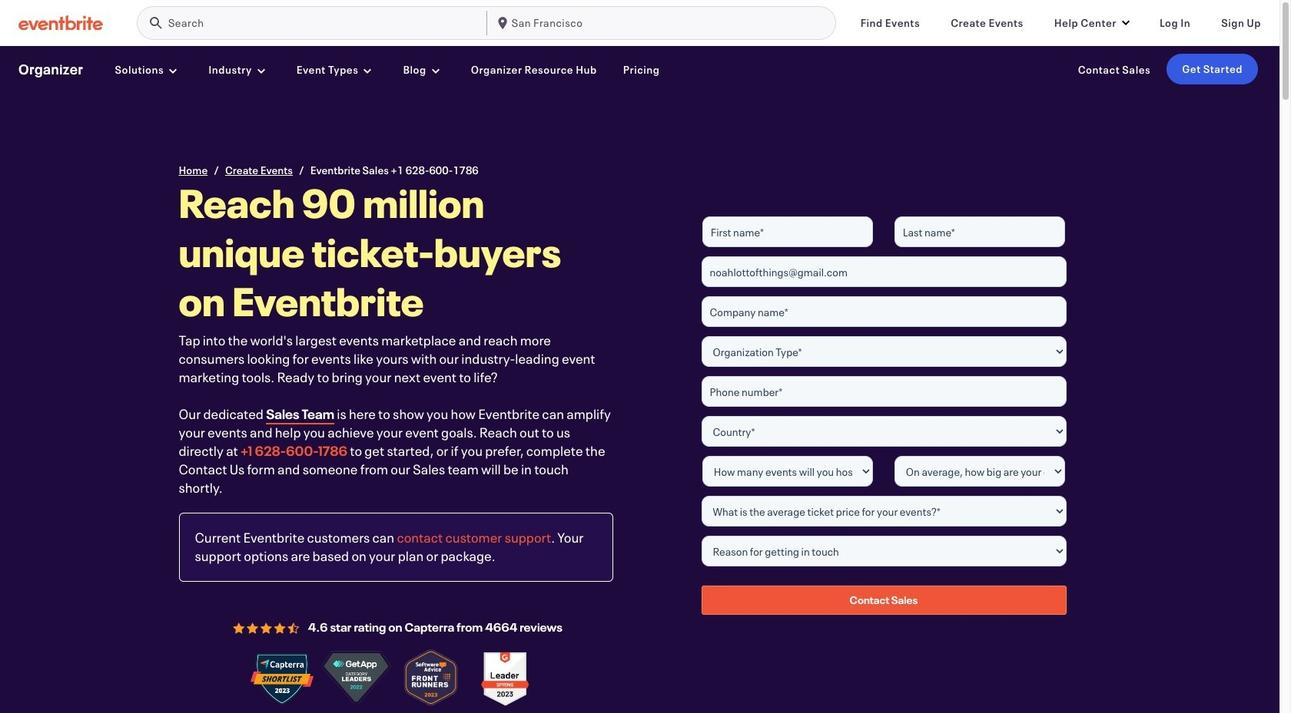Task type: vqa. For each thing, say whether or not it's contained in the screenshot.
Find Events 'element'
yes



Task type: describe. For each thing, give the bounding box(es) containing it.
sign up element
[[1221, 15, 1261, 30]]

Phone number* telephone field
[[701, 377, 1066, 407]]

Company name* text field
[[701, 297, 1066, 328]]

log in element
[[1160, 15, 1191, 30]]

First name* text field
[[702, 217, 873, 248]]

Last name* text field
[[894, 217, 1065, 248]]

eventbrite image
[[18, 15, 103, 30]]

Work Email* email field
[[701, 257, 1066, 288]]

secondary organizer element
[[0, 46, 1279, 92]]



Task type: locate. For each thing, give the bounding box(es) containing it.
None submit
[[701, 586, 1066, 616]]

create events element
[[951, 15, 1023, 30]]

find events element
[[860, 15, 920, 30]]



